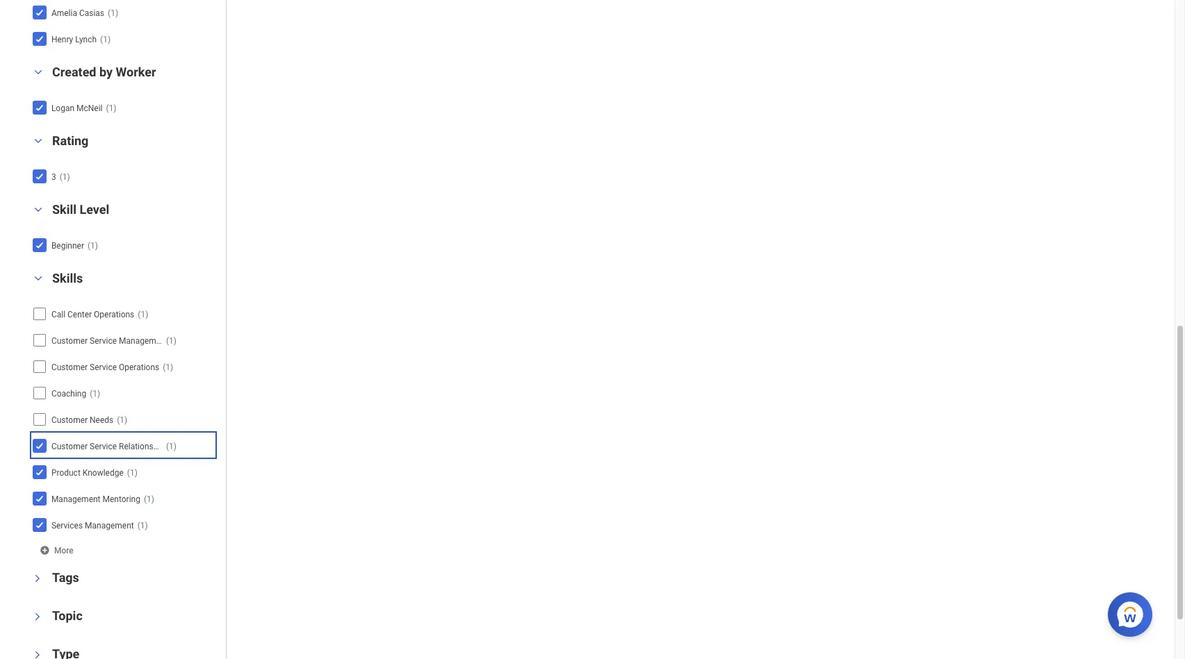 Task type: describe. For each thing, give the bounding box(es) containing it.
tree containing amelia casias
[[31, 0, 214, 51]]

(1) for henry lynch
[[100, 35, 111, 44]]

management right relationship
[[167, 442, 216, 452]]

(1) for logan mcneil
[[106, 103, 116, 113]]

chevron down image for skills
[[30, 274, 47, 284]]

check small image for logan mcneil
[[31, 99, 48, 116]]

check small image for beginner
[[31, 237, 48, 253]]

casias
[[79, 8, 104, 18]]

tags
[[52, 571, 79, 585]]

rating button
[[52, 133, 89, 148]]

needs
[[90, 416, 113, 425]]

product knowledge
[[51, 468, 124, 478]]

customer for customer service relationship management
[[51, 442, 88, 452]]

rating
[[52, 133, 89, 148]]

management up services
[[51, 495, 100, 505]]

customer needs
[[51, 416, 113, 425]]

chevron down image for created by worker
[[30, 67, 47, 77]]

henry
[[51, 35, 73, 44]]

customer service management
[[51, 336, 168, 346]]

check small image for amelia casias
[[31, 4, 48, 21]]

logan mcneil
[[51, 103, 103, 113]]

more button
[[40, 545, 75, 557]]

customer for customer service management
[[51, 336, 88, 346]]

customer for customer needs
[[51, 416, 88, 425]]

management up the customer service operations
[[119, 336, 168, 346]]

management down mentoring on the left of the page
[[85, 521, 134, 531]]

knowledge
[[83, 468, 124, 478]]

created
[[52, 65, 96, 79]]

product
[[51, 468, 81, 478]]

(1) for customer service management
[[166, 336, 176, 346]]

customer service operations
[[51, 363, 159, 372]]

skills button
[[52, 271, 83, 286]]

(1) for call center operations
[[138, 310, 148, 320]]

check small image for services management
[[31, 517, 48, 534]]

check small image for management mentoring
[[31, 491, 48, 507]]

operations for customer service operations
[[119, 363, 159, 372]]

operations for call center operations
[[94, 310, 134, 320]]

logan
[[51, 103, 74, 113]]

skill level
[[52, 202, 109, 217]]

rating group
[[28, 133, 219, 191]]

(1) for services management
[[137, 521, 148, 531]]

(1) for customer service relationship management
[[166, 442, 176, 452]]

(1) for customer service operations
[[163, 363, 173, 372]]

amelia
[[51, 8, 77, 18]]

customer for customer service operations
[[51, 363, 88, 372]]

chevron down image for rating
[[30, 136, 47, 146]]

center
[[67, 310, 92, 320]]

topic button
[[52, 609, 83, 623]]

chevron down image for skill level
[[30, 205, 47, 215]]



Task type: vqa. For each thing, say whether or not it's contained in the screenshot.
the bottom Collapse image
no



Task type: locate. For each thing, give the bounding box(es) containing it.
check small image inside skills tree
[[31, 438, 48, 454]]

skills
[[52, 271, 83, 286]]

customer service relationship management
[[51, 442, 216, 452]]

service for relationship
[[90, 442, 117, 452]]

worker
[[116, 65, 156, 79]]

(1) for customer needs
[[117, 416, 127, 425]]

coaching
[[51, 389, 86, 399]]

(1) for beginner
[[88, 241, 98, 251]]

3 customer from the top
[[51, 416, 88, 425]]

3
[[51, 172, 56, 182]]

by
[[99, 65, 113, 79]]

operations up customer service management
[[94, 310, 134, 320]]

4 check small image from the top
[[31, 438, 48, 454]]

2 check small image from the top
[[31, 168, 48, 185]]

5 check small image from the top
[[31, 517, 48, 534]]

2 check small image from the top
[[31, 30, 48, 47]]

1 vertical spatial operations
[[119, 363, 159, 372]]

(1)
[[108, 8, 118, 18], [100, 35, 111, 44], [106, 103, 116, 113], [60, 172, 70, 182], [88, 241, 98, 251], [138, 310, 148, 320], [166, 336, 176, 346], [163, 363, 173, 372], [90, 389, 100, 399], [117, 416, 127, 425], [166, 442, 176, 452], [127, 468, 138, 478], [144, 495, 154, 505], [137, 521, 148, 531]]

0 vertical spatial service
[[90, 336, 117, 346]]

check small image up more dropdown button
[[31, 491, 48, 507]]

tags button
[[52, 571, 79, 585]]

0 vertical spatial operations
[[94, 310, 134, 320]]

customer up coaching
[[51, 363, 88, 372]]

lynch
[[75, 35, 97, 44]]

chevron down image inside 'rating' group
[[30, 136, 47, 146]]

skill level group
[[28, 201, 219, 260]]

(1) inside created by worker group
[[106, 103, 116, 113]]

1 customer from the top
[[51, 336, 88, 346]]

(1) for amelia casias
[[108, 8, 118, 18]]

1 service from the top
[[90, 336, 117, 346]]

services management
[[51, 521, 134, 531]]

check small image left services
[[31, 517, 48, 534]]

1 check small image from the top
[[31, 4, 48, 21]]

service up the customer service operations
[[90, 336, 117, 346]]

chevron down image for topic
[[33, 609, 42, 625]]

call center operations
[[51, 310, 134, 320]]

chevron down image left skills button
[[30, 274, 47, 284]]

4 customer from the top
[[51, 442, 88, 452]]

(1) inside skill level group
[[88, 241, 98, 251]]

1 vertical spatial service
[[90, 363, 117, 372]]

skills group
[[28, 270, 219, 559]]

relationship
[[119, 442, 165, 452]]

skill level button
[[52, 202, 109, 217]]

chevron down image left 'created'
[[30, 67, 47, 77]]

tree
[[31, 0, 214, 51]]

4 check small image from the top
[[31, 491, 48, 507]]

mentoring
[[103, 495, 140, 505]]

beginner
[[51, 241, 84, 251]]

3 check small image from the top
[[31, 464, 48, 481]]

topic
[[52, 609, 83, 623]]

(1) for coaching
[[90, 389, 100, 399]]

more
[[54, 546, 74, 556]]

(1) for 3
[[60, 172, 70, 182]]

created by worker group
[[28, 64, 219, 122]]

2 customer from the top
[[51, 363, 88, 372]]

created by worker
[[52, 65, 156, 79]]

check small image
[[31, 99, 48, 116], [31, 168, 48, 185], [31, 464, 48, 481], [31, 491, 48, 507], [31, 517, 48, 534]]

service for operations
[[90, 363, 117, 372]]

service
[[90, 336, 117, 346], [90, 363, 117, 372], [90, 442, 117, 452]]

customer down center
[[51, 336, 88, 346]]

customer up product
[[51, 442, 88, 452]]

check small image for customer service relationship management
[[31, 438, 48, 454]]

(1) for product knowledge
[[127, 468, 138, 478]]

amelia casias
[[51, 8, 104, 18]]

customer down coaching
[[51, 416, 88, 425]]

3 service from the top
[[90, 442, 117, 452]]

check small image left 3
[[31, 168, 48, 185]]

chevron down image inside skills 'group'
[[30, 274, 47, 284]]

check small image inside skill level group
[[31, 237, 48, 253]]

henry lynch
[[51, 35, 97, 44]]

1 chevron down image from the top
[[30, 67, 47, 77]]

management mentoring
[[51, 495, 140, 505]]

2 service from the top
[[90, 363, 117, 372]]

services
[[51, 521, 83, 531]]

2 chevron down image from the top
[[30, 274, 47, 284]]

service up knowledge
[[90, 442, 117, 452]]

check small image
[[31, 4, 48, 21], [31, 30, 48, 47], [31, 237, 48, 253], [31, 438, 48, 454]]

check small image inside 'rating' group
[[31, 168, 48, 185]]

skill
[[52, 202, 76, 217]]

1 check small image from the top
[[31, 99, 48, 116]]

(1) inside 'rating' group
[[60, 172, 70, 182]]

0 vertical spatial chevron down image
[[30, 67, 47, 77]]

1 vertical spatial chevron down image
[[30, 274, 47, 284]]

skills tree
[[31, 302, 216, 537]]

customer
[[51, 336, 88, 346], [51, 363, 88, 372], [51, 416, 88, 425], [51, 442, 88, 452]]

check small image left product
[[31, 464, 48, 481]]

created by worker button
[[52, 65, 156, 79]]

management
[[119, 336, 168, 346], [167, 442, 216, 452], [51, 495, 100, 505], [85, 521, 134, 531]]

chevron down image inside created by worker group
[[30, 67, 47, 77]]

level
[[80, 202, 109, 217]]

service down customer service management
[[90, 363, 117, 372]]

chevron down image
[[30, 136, 47, 146], [30, 205, 47, 215], [33, 571, 42, 587], [33, 609, 42, 625], [33, 647, 42, 660]]

2 vertical spatial service
[[90, 442, 117, 452]]

(1) for management mentoring
[[144, 495, 154, 505]]

chevron down image
[[30, 67, 47, 77], [30, 274, 47, 284]]

operations down customer service management
[[119, 363, 159, 372]]

service for management
[[90, 336, 117, 346]]

chevron down image for tags
[[33, 571, 42, 587]]

operations
[[94, 310, 134, 320], [119, 363, 159, 372]]

call
[[51, 310, 65, 320]]

mcneil
[[76, 103, 103, 113]]

check small image left logan
[[31, 99, 48, 116]]

3 check small image from the top
[[31, 237, 48, 253]]

check small image for product knowledge
[[31, 464, 48, 481]]

check small image for henry lynch
[[31, 30, 48, 47]]

check small image for 3
[[31, 168, 48, 185]]



